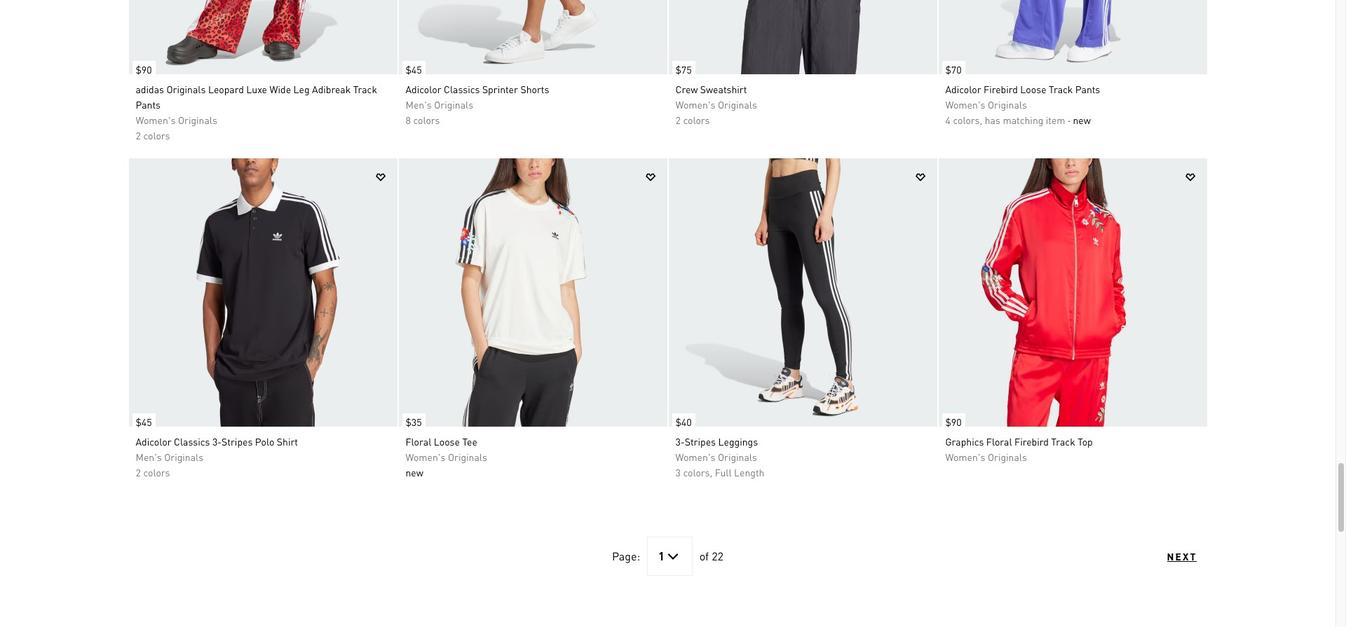 Task type: locate. For each thing, give the bounding box(es) containing it.
0 horizontal spatial colors,
[[683, 466, 713, 479]]

None field
[[647, 537, 692, 577]]

1 horizontal spatial $90
[[945, 416, 962, 429]]

floral
[[406, 436, 431, 448], [986, 436, 1012, 448]]

floral inside floral loose tee women's originals new
[[406, 436, 431, 448]]

loose inside floral loose tee women's originals new
[[434, 436, 460, 448]]

0 vertical spatial 2
[[676, 114, 681, 126]]

stripes
[[222, 436, 253, 448], [685, 436, 716, 448]]

new right · on the top
[[1073, 114, 1091, 126]]

2 floral from the left
[[986, 436, 1012, 448]]

3- left polo
[[212, 436, 222, 448]]

1 vertical spatial pants
[[136, 98, 161, 111]]

stripes inside 3-stripes leggings women's originals 3 colors, full length
[[685, 436, 716, 448]]

1 horizontal spatial $90 link
[[938, 407, 965, 431]]

adidas originals leopard luxe wide leg adibreak track pants women's originals 2 colors
[[136, 83, 377, 142]]

2 horizontal spatial adicolor
[[945, 83, 981, 96]]

$70 link
[[938, 54, 965, 78]]

women's originals black 3-stripes leggings image
[[669, 159, 937, 427]]

men's
[[406, 98, 432, 111], [136, 451, 162, 464]]

1 horizontal spatial loose
[[1020, 83, 1047, 96]]

classics for sprinter
[[444, 83, 480, 96]]

loose up "matching"
[[1020, 83, 1047, 96]]

shorts
[[521, 83, 549, 96]]

2 3- from the left
[[676, 436, 685, 448]]

colors, right 3
[[683, 466, 713, 479]]

1 vertical spatial firebird
[[1015, 436, 1049, 448]]

0 horizontal spatial men's
[[136, 451, 162, 464]]

originals inside adicolor firebird loose track pants women's originals 4 colors, has matching item · new
[[988, 98, 1027, 111]]

1 floral from the left
[[406, 436, 431, 448]]

pants down women's originals purple adicolor firebird loose track pants image
[[1075, 83, 1100, 96]]

classics inside adicolor classics sprinter shorts men's originals 8 colors
[[444, 83, 480, 96]]

originals
[[166, 83, 206, 96], [434, 98, 473, 111], [718, 98, 757, 111], [988, 98, 1027, 111], [178, 114, 217, 126], [164, 451, 203, 464], [448, 451, 487, 464], [718, 451, 757, 464], [988, 451, 1027, 464]]

0 horizontal spatial $90 link
[[129, 54, 155, 78]]

sprinter
[[482, 83, 518, 96]]

originals inside adicolor classics sprinter shorts men's originals 8 colors
[[434, 98, 473, 111]]

new
[[1073, 114, 1091, 126], [406, 466, 423, 479]]

0 horizontal spatial $90
[[136, 63, 152, 76]]

1
[[659, 549, 664, 564]]

track for adicolor firebird loose track pants women's originals 4 colors, has matching item · new
[[1049, 83, 1073, 96]]

item
[[1046, 114, 1066, 126]]

$35
[[406, 416, 422, 429]]

track for graphics floral firebird track top women's originals
[[1051, 436, 1075, 448]]

0 horizontal spatial $45 link
[[129, 407, 155, 431]]

floral down '$35' on the bottom left of the page
[[406, 436, 431, 448]]

2 stripes from the left
[[685, 436, 716, 448]]

women's originals red graphics floral firebird track top image
[[938, 159, 1207, 427]]

adicolor inside adicolor firebird loose track pants women's originals 4 colors, has matching item · new
[[945, 83, 981, 96]]

colors inside adicolor classics sprinter shorts men's originals 8 colors
[[413, 114, 440, 126]]

firebird left top
[[1015, 436, 1049, 448]]

dropdown image
[[664, 549, 681, 565]]

1 vertical spatial colors,
[[683, 466, 713, 479]]

track
[[353, 83, 377, 96], [1049, 83, 1073, 96], [1051, 436, 1075, 448]]

women's inside the crew sweatshirt women's originals 2 colors
[[676, 98, 715, 111]]

0 horizontal spatial 3-
[[212, 436, 222, 448]]

colors
[[413, 114, 440, 126], [683, 114, 710, 126], [143, 129, 170, 142], [143, 466, 170, 479]]

none field containing 1
[[647, 537, 692, 577]]

floral loose tee women's originals new
[[406, 436, 487, 479]]

women's down '$35' on the bottom left of the page
[[406, 451, 446, 464]]

firebird
[[984, 83, 1018, 96], [1015, 436, 1049, 448]]

1 horizontal spatial stripes
[[685, 436, 716, 448]]

1 vertical spatial new
[[406, 466, 423, 479]]

3- down $40
[[676, 436, 685, 448]]

track up the item
[[1049, 83, 1073, 96]]

$45 link
[[399, 54, 425, 78], [129, 407, 155, 431]]

3- inside 3-stripes leggings women's originals 3 colors, full length
[[676, 436, 685, 448]]

$70
[[945, 63, 962, 76]]

women's down graphics
[[945, 451, 985, 464]]

1 vertical spatial $90 link
[[938, 407, 965, 431]]

adicolor firebird loose track pants women's originals 4 colors, has matching item · new
[[945, 83, 1100, 126]]

adicolor
[[406, 83, 441, 96], [945, 83, 981, 96], [136, 436, 171, 448]]

women's up 3
[[676, 451, 715, 464]]

of 22
[[699, 549, 724, 564]]

women's inside the adidas originals leopard luxe wide leg adibreak track pants women's originals 2 colors
[[136, 114, 176, 126]]

pants
[[1075, 83, 1100, 96], [136, 98, 161, 111]]

1 vertical spatial classics
[[174, 436, 210, 448]]

1 vertical spatial 2
[[136, 129, 141, 142]]

$40
[[676, 416, 692, 429]]

adidas
[[136, 83, 164, 96]]

stripes down $40
[[685, 436, 716, 448]]

women's originals red adidas originals leopard luxe wide leg adibreak track pants image
[[129, 0, 397, 75]]

$90 up adidas
[[136, 63, 152, 76]]

adicolor inside adicolor classics sprinter shorts men's originals 8 colors
[[406, 83, 441, 96]]

0 horizontal spatial classics
[[174, 436, 210, 448]]

0 horizontal spatial pants
[[136, 98, 161, 111]]

$90 link up adidas
[[129, 54, 155, 78]]

·
[[1068, 114, 1071, 126]]

women's originals pink crew sweatshirt image
[[669, 0, 937, 75]]

colors inside adicolor classics 3-stripes polo shirt men's originals 2 colors
[[143, 466, 170, 479]]

3-
[[212, 436, 222, 448], [676, 436, 685, 448]]

firebird up has
[[984, 83, 1018, 96]]

pants down adidas
[[136, 98, 161, 111]]

2 inside the adidas originals leopard luxe wide leg adibreak track pants women's originals 2 colors
[[136, 129, 141, 142]]

classics
[[444, 83, 480, 96], [174, 436, 210, 448]]

originals inside the crew sweatshirt women's originals 2 colors
[[718, 98, 757, 111]]

0 vertical spatial $45
[[406, 63, 422, 76]]

originals inside 3-stripes leggings women's originals 3 colors, full length
[[718, 451, 757, 464]]

loose left tee
[[434, 436, 460, 448]]

track inside graphics floral firebird track top women's originals
[[1051, 436, 1075, 448]]

1 horizontal spatial 3-
[[676, 436, 685, 448]]

1 horizontal spatial classics
[[444, 83, 480, 96]]

0 horizontal spatial floral
[[406, 436, 431, 448]]

0 horizontal spatial adicolor
[[136, 436, 171, 448]]

0 vertical spatial new
[[1073, 114, 1091, 126]]

0 vertical spatial firebird
[[984, 83, 1018, 96]]

loose
[[1020, 83, 1047, 96], [434, 436, 460, 448]]

0 horizontal spatial stripes
[[222, 436, 253, 448]]

floral right graphics
[[986, 436, 1012, 448]]

0 vertical spatial colors,
[[953, 114, 982, 126]]

0 vertical spatial pants
[[1075, 83, 1100, 96]]

$90 link
[[129, 54, 155, 78], [938, 407, 965, 431]]

$90 up graphics
[[945, 416, 962, 429]]

4
[[945, 114, 951, 126]]

$45
[[406, 63, 422, 76], [136, 416, 152, 429]]

1 horizontal spatial pants
[[1075, 83, 1100, 96]]

colors, right '4'
[[953, 114, 982, 126]]

women's inside 3-stripes leggings women's originals 3 colors, full length
[[676, 451, 715, 464]]

1 vertical spatial men's
[[136, 451, 162, 464]]

pants inside the adidas originals leopard luxe wide leg adibreak track pants women's originals 2 colors
[[136, 98, 161, 111]]

1 3- from the left
[[212, 436, 222, 448]]

0 horizontal spatial new
[[406, 466, 423, 479]]

$90 link up graphics
[[938, 407, 965, 431]]

1 horizontal spatial floral
[[986, 436, 1012, 448]]

men's inside adicolor classics sprinter shorts men's originals 8 colors
[[406, 98, 432, 111]]

1 horizontal spatial men's
[[406, 98, 432, 111]]

adicolor classics sprinter shorts men's originals 8 colors
[[406, 83, 549, 126]]

0 vertical spatial loose
[[1020, 83, 1047, 96]]

women's down crew
[[676, 98, 715, 111]]

shirt
[[277, 436, 298, 448]]

0 vertical spatial classics
[[444, 83, 480, 96]]

0 horizontal spatial $45
[[136, 416, 152, 429]]

originals inside floral loose tee women's originals new
[[448, 451, 487, 464]]

leopard
[[208, 83, 244, 96]]

women's up '4'
[[945, 98, 985, 111]]

1 horizontal spatial new
[[1073, 114, 1091, 126]]

2 vertical spatial 2
[[136, 466, 141, 479]]

stripes left polo
[[222, 436, 253, 448]]

classics for 3-
[[174, 436, 210, 448]]

colors,
[[953, 114, 982, 126], [683, 466, 713, 479]]

adicolor for $45
[[406, 83, 441, 96]]

originals inside adicolor classics 3-stripes polo shirt men's originals 2 colors
[[164, 451, 203, 464]]

track inside adicolor firebird loose track pants women's originals 4 colors, has matching item · new
[[1049, 83, 1073, 96]]

1 horizontal spatial colors,
[[953, 114, 982, 126]]

women's originals purple adicolor firebird loose track pants image
[[938, 0, 1207, 75]]

track right adibreak
[[353, 83, 377, 96]]

top
[[1078, 436, 1093, 448]]

1 vertical spatial $45
[[136, 416, 152, 429]]

1 vertical spatial $45 link
[[129, 407, 155, 431]]

loose inside adicolor firebird loose track pants women's originals 4 colors, has matching item · new
[[1020, 83, 1047, 96]]

classics inside adicolor classics 3-stripes polo shirt men's originals 2 colors
[[174, 436, 210, 448]]

adibreak
[[312, 83, 351, 96]]

0 vertical spatial $90
[[136, 63, 152, 76]]

$90
[[136, 63, 152, 76], [945, 416, 962, 429]]

1 vertical spatial $90
[[945, 416, 962, 429]]

1 vertical spatial loose
[[434, 436, 460, 448]]

women's down adidas
[[136, 114, 176, 126]]

2
[[676, 114, 681, 126], [136, 129, 141, 142], [136, 466, 141, 479]]

1 horizontal spatial adicolor
[[406, 83, 441, 96]]

0 horizontal spatial loose
[[434, 436, 460, 448]]

women's
[[676, 98, 715, 111], [945, 98, 985, 111], [136, 114, 176, 126], [406, 451, 446, 464], [676, 451, 715, 464], [945, 451, 985, 464]]

0 vertical spatial $90 link
[[129, 54, 155, 78]]

1 horizontal spatial $45
[[406, 63, 422, 76]]

3- inside adicolor classics 3-stripes polo shirt men's originals 2 colors
[[212, 436, 222, 448]]

0 vertical spatial men's
[[406, 98, 432, 111]]

new down '$35' on the bottom left of the page
[[406, 466, 423, 479]]

1 horizontal spatial $45 link
[[399, 54, 425, 78]]

sweatshirt
[[700, 83, 747, 96]]

track left top
[[1051, 436, 1075, 448]]

men's originals black adicolor classics 3-stripes polo shirt image
[[129, 159, 397, 427]]

1 stripes from the left
[[222, 436, 253, 448]]



Task type: describe. For each thing, give the bounding box(es) containing it.
wide
[[270, 83, 291, 96]]

leg
[[293, 83, 310, 96]]

$40 link
[[669, 407, 695, 431]]

$35 link
[[399, 407, 425, 431]]

floral inside graphics floral firebird track top women's originals
[[986, 436, 1012, 448]]

colors, inside adicolor firebird loose track pants women's originals 4 colors, has matching item · new
[[953, 114, 982, 126]]

men's inside adicolor classics 3-stripes polo shirt men's originals 2 colors
[[136, 451, 162, 464]]

full
[[715, 466, 732, 479]]

track inside the adidas originals leopard luxe wide leg adibreak track pants women's originals 2 colors
[[353, 83, 377, 96]]

next
[[1167, 551, 1197, 563]]

colors inside the crew sweatshirt women's originals 2 colors
[[683, 114, 710, 126]]

women's inside adicolor firebird loose track pants women's originals 4 colors, has matching item · new
[[945, 98, 985, 111]]

of
[[699, 549, 709, 564]]

luxe
[[246, 83, 267, 96]]

adicolor for $70
[[945, 83, 981, 96]]

new inside adicolor firebird loose track pants women's originals 4 colors, has matching item · new
[[1073, 114, 1091, 126]]

men's originals blue adicolor classics sprinter shorts image
[[399, 0, 667, 75]]

crew
[[676, 83, 698, 96]]

matching
[[1003, 114, 1044, 126]]

3
[[676, 466, 681, 479]]

graphics
[[945, 436, 984, 448]]

2 inside adicolor classics 3-stripes polo shirt men's originals 2 colors
[[136, 466, 141, 479]]

next link
[[1167, 550, 1197, 564]]

firebird inside graphics floral firebird track top women's originals
[[1015, 436, 1049, 448]]

colors inside the adidas originals leopard luxe wide leg adibreak track pants women's originals 2 colors
[[143, 129, 170, 142]]

women's inside graphics floral firebird track top women's originals
[[945, 451, 985, 464]]

crew sweatshirt women's originals 2 colors
[[676, 83, 757, 126]]

length
[[734, 466, 765, 479]]

22
[[712, 549, 724, 564]]

0 vertical spatial $45 link
[[399, 54, 425, 78]]

women's inside floral loose tee women's originals new
[[406, 451, 446, 464]]

originals inside graphics floral firebird track top women's originals
[[988, 451, 1027, 464]]

colors, inside 3-stripes leggings women's originals 3 colors, full length
[[683, 466, 713, 479]]

pants inside adicolor firebird loose track pants women's originals 4 colors, has matching item · new
[[1075, 83, 1100, 96]]

graphics floral firebird track top women's originals
[[945, 436, 1093, 464]]

8
[[406, 114, 411, 126]]

adicolor inside adicolor classics 3-stripes polo shirt men's originals 2 colors
[[136, 436, 171, 448]]

page:
[[612, 549, 640, 564]]

leggings
[[718, 436, 758, 448]]

3-stripes leggings women's originals 3 colors, full length
[[676, 436, 765, 479]]

has
[[985, 114, 1000, 126]]

$75
[[676, 63, 692, 76]]

$75 link
[[669, 54, 695, 78]]

tee
[[462, 436, 477, 448]]

firebird inside adicolor firebird loose track pants women's originals 4 colors, has matching item · new
[[984, 83, 1018, 96]]

stripes inside adicolor classics 3-stripes polo shirt men's originals 2 colors
[[222, 436, 253, 448]]

new inside floral loose tee women's originals new
[[406, 466, 423, 479]]

women's originals white floral loose tee image
[[399, 159, 667, 427]]

adicolor classics 3-stripes polo shirt men's originals 2 colors
[[136, 436, 298, 479]]

polo
[[255, 436, 274, 448]]

2 inside the crew sweatshirt women's originals 2 colors
[[676, 114, 681, 126]]



Task type: vqa. For each thing, say whether or not it's contained in the screenshot.


